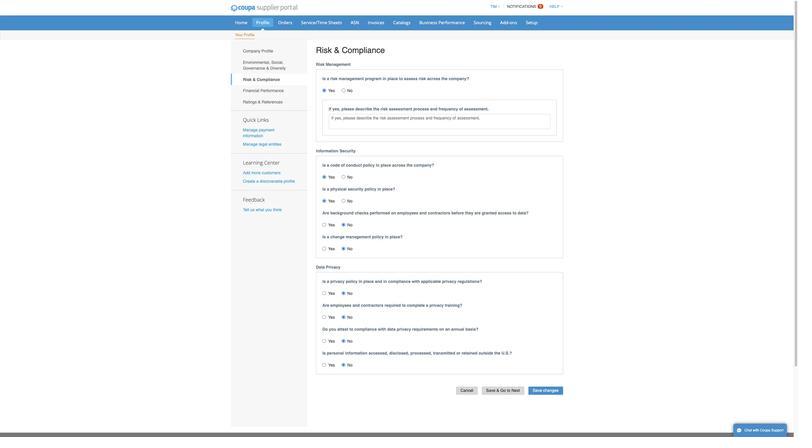 Task type: locate. For each thing, give the bounding box(es) containing it.
4 yes from the top
[[328, 223, 335, 227]]

is down "data"
[[322, 279, 326, 284]]

0 vertical spatial place?
[[382, 187, 395, 191]]

assess
[[404, 76, 418, 81]]

1 vertical spatial risk
[[316, 62, 325, 67]]

1 vertical spatial compliance
[[354, 327, 377, 332]]

yes for are employees and contractors required to complete a privacy training?
[[328, 315, 335, 320]]

and
[[430, 107, 437, 111], [419, 211, 427, 215], [375, 279, 382, 284], [353, 303, 360, 308]]

is for is a privacy policy in place and in compliance with applicable privacy regulations?
[[322, 279, 326, 284]]

0 horizontal spatial of
[[341, 163, 345, 167]]

1 vertical spatial on
[[439, 327, 444, 332]]

next
[[511, 388, 520, 393]]

no for and
[[347, 315, 353, 320]]

performance up references
[[260, 88, 284, 93]]

0 vertical spatial employees
[[397, 211, 418, 215]]

is a privacy policy in place and in compliance with applicable privacy regulations?
[[322, 279, 482, 284]]

0 vertical spatial you
[[265, 208, 272, 212]]

1 horizontal spatial risk
[[380, 107, 388, 111]]

are left background
[[322, 211, 329, 215]]

employees up attest
[[330, 303, 351, 308]]

compliance right attest
[[354, 327, 377, 332]]

0 vertical spatial management
[[339, 76, 364, 81]]

security
[[348, 187, 363, 191]]

1 vertical spatial contractors
[[361, 303, 383, 308]]

None radio
[[341, 88, 345, 92], [322, 199, 326, 203], [322, 247, 326, 251], [341, 247, 345, 251], [341, 291, 345, 295], [341, 315, 345, 319], [322, 339, 326, 343], [322, 363, 326, 367], [341, 363, 345, 367], [341, 88, 345, 92], [322, 199, 326, 203], [322, 247, 326, 251], [341, 247, 345, 251], [341, 291, 345, 295], [341, 315, 345, 319], [322, 339, 326, 343], [322, 363, 326, 367], [341, 363, 345, 367]]

help link
[[547, 4, 563, 9]]

to right 'required'
[[402, 303, 406, 308]]

privacy
[[330, 279, 345, 284], [442, 279, 456, 284], [429, 303, 444, 308], [397, 327, 411, 332]]

with left 'data'
[[378, 327, 386, 332]]

management for policy
[[346, 235, 371, 239]]

with left applicable
[[412, 279, 420, 284]]

4 is from the top
[[322, 235, 326, 239]]

what
[[256, 208, 264, 212]]

1 vertical spatial place?
[[390, 235, 403, 239]]

0 horizontal spatial employees
[[330, 303, 351, 308]]

risk left management
[[316, 62, 325, 67]]

to left data?
[[513, 211, 516, 215]]

management
[[326, 62, 351, 67]]

2 vertical spatial profile
[[262, 49, 273, 53]]

is left change
[[322, 235, 326, 239]]

compliance inside risk & compliance link
[[257, 77, 280, 82]]

risk down risk management
[[330, 76, 338, 81]]

5 yes from the top
[[328, 246, 335, 251]]

processed,
[[410, 351, 432, 355]]

0 vertical spatial compliance
[[342, 45, 385, 55]]

0
[[539, 4, 542, 8]]

yes for is a risk management program in place to assess risk across the company?
[[328, 88, 335, 93]]

is personal information accessed, disclosed, processed, transmitted or retained outside the u.s.?
[[322, 351, 512, 355]]

2 is from the top
[[322, 163, 326, 167]]

manage down quick
[[243, 128, 258, 132]]

a for code
[[327, 163, 329, 167]]

0 vertical spatial are
[[322, 211, 329, 215]]

1 vertical spatial management
[[346, 235, 371, 239]]

0 horizontal spatial with
[[378, 327, 386, 332]]

2 horizontal spatial risk
[[419, 76, 426, 81]]

save
[[486, 388, 495, 393], [533, 388, 542, 393]]

0 vertical spatial company?
[[449, 76, 469, 81]]

profile up the environmental, social, governance & diversity link
[[262, 49, 273, 53]]

information security
[[316, 149, 356, 153]]

1 vertical spatial place
[[381, 163, 391, 167]]

None radio
[[322, 88, 326, 92], [322, 175, 326, 179], [341, 175, 345, 179], [341, 199, 345, 203], [322, 223, 326, 227], [341, 223, 345, 227], [322, 291, 326, 295], [322, 315, 326, 319], [341, 339, 345, 343], [322, 88, 326, 92], [322, 175, 326, 179], [341, 175, 345, 179], [341, 199, 345, 203], [322, 223, 326, 227], [341, 223, 345, 227], [322, 291, 326, 295], [322, 315, 326, 319], [341, 339, 345, 343]]

on left an
[[439, 327, 444, 332]]

0 vertical spatial across
[[427, 76, 440, 81]]

0 vertical spatial profile
[[256, 20, 269, 25]]

risk
[[330, 76, 338, 81], [419, 76, 426, 81], [380, 107, 388, 111]]

compliance
[[342, 45, 385, 55], [257, 77, 280, 82]]

manage for manage legal entities
[[243, 142, 258, 147]]

process
[[413, 107, 429, 111]]

profile right 'your'
[[244, 33, 255, 37]]

is left the code on the left top of page
[[322, 163, 326, 167]]

navigation
[[488, 1, 563, 12]]

diversity
[[270, 66, 286, 71]]

0 horizontal spatial across
[[392, 163, 405, 167]]

create a discoverable profile link
[[243, 179, 295, 184]]

place
[[387, 76, 398, 81], [381, 163, 391, 167], [363, 279, 374, 284]]

checks
[[355, 211, 369, 215]]

1 vertical spatial information
[[345, 351, 367, 355]]

information
[[316, 149, 338, 153]]

is left physical
[[322, 187, 326, 191]]

7 no from the top
[[347, 315, 353, 320]]

information right personal
[[345, 351, 367, 355]]

0 horizontal spatial company?
[[414, 163, 434, 167]]

management right change
[[346, 235, 371, 239]]

to inside button
[[507, 388, 510, 393]]

0 horizontal spatial you
[[265, 208, 272, 212]]

8 yes from the top
[[328, 339, 335, 344]]

profile down coupa supplier portal image
[[256, 20, 269, 25]]

2 save from the left
[[533, 388, 542, 393]]

2 yes from the top
[[328, 175, 335, 179]]

1 vertical spatial are
[[322, 303, 329, 308]]

on
[[391, 211, 396, 215], [439, 327, 444, 332]]

3 yes from the top
[[328, 199, 335, 203]]

support
[[771, 428, 784, 433]]

risk up risk management
[[316, 45, 332, 55]]

9 no from the top
[[347, 363, 353, 367]]

a left physical
[[327, 187, 329, 191]]

asn link
[[347, 18, 363, 27]]

yes for is a change management policy in place?
[[328, 246, 335, 251]]

tell us what you think
[[243, 208, 282, 212]]

invoices
[[368, 20, 384, 25]]

is for is a physical security policy in place?
[[322, 187, 326, 191]]

a left the code on the left top of page
[[327, 163, 329, 167]]

on right performed
[[391, 211, 396, 215]]

0 vertical spatial with
[[412, 279, 420, 284]]

manage inside manage payment information
[[243, 128, 258, 132]]

1 horizontal spatial across
[[427, 76, 440, 81]]

1 horizontal spatial company?
[[449, 76, 469, 81]]

yes for do you attest to compliance with data privacy requirements on an annual basis?
[[328, 339, 335, 344]]

0 horizontal spatial compliance
[[354, 327, 377, 332]]

& left the go
[[497, 388, 499, 393]]

risk & compliance up management
[[316, 45, 385, 55]]

a for privacy
[[327, 279, 329, 284]]

0 horizontal spatial risk & compliance
[[243, 77, 280, 82]]

privacy left training?
[[429, 303, 444, 308]]

1 horizontal spatial information
[[345, 351, 367, 355]]

1 vertical spatial of
[[341, 163, 345, 167]]

is down risk management
[[322, 76, 326, 81]]

1 vertical spatial performance
[[260, 88, 284, 93]]

risk & compliance up the financial performance
[[243, 77, 280, 82]]

1 yes from the top
[[328, 88, 335, 93]]

0 horizontal spatial on
[[391, 211, 396, 215]]

create a discoverable profile
[[243, 179, 295, 184]]

1 vertical spatial with
[[378, 327, 386, 332]]

policy
[[363, 163, 375, 167], [365, 187, 376, 191], [372, 235, 384, 239], [346, 279, 358, 284]]

compliance up 'required'
[[388, 279, 411, 284]]

conduct
[[346, 163, 362, 167]]

1 horizontal spatial save
[[533, 388, 542, 393]]

to right the go
[[507, 388, 510, 393]]

4 no from the top
[[347, 223, 353, 227]]

think
[[273, 208, 282, 212]]

0 vertical spatial place
[[387, 76, 398, 81]]

company
[[243, 49, 260, 53]]

1 horizontal spatial of
[[459, 107, 463, 111]]

5 no from the top
[[347, 246, 353, 251]]

2 horizontal spatial with
[[753, 428, 759, 433]]

contractors left before
[[428, 211, 450, 215]]

3 is from the top
[[322, 187, 326, 191]]

1 horizontal spatial performance
[[438, 20, 465, 25]]

0 horizontal spatial save
[[486, 388, 495, 393]]

catalogs
[[393, 20, 411, 25]]

of right the code on the left top of page
[[341, 163, 345, 167]]

of
[[459, 107, 463, 111], [341, 163, 345, 167]]

0 vertical spatial performance
[[438, 20, 465, 25]]

performance for financial performance
[[260, 88, 284, 93]]

are background checks performed on employees and contractors before they are granted access to data?
[[322, 211, 528, 215]]

you right the do
[[329, 327, 336, 332]]

is for is a code of conduct policy in place across the company?
[[322, 163, 326, 167]]

5 is from the top
[[322, 279, 326, 284]]

0 vertical spatial risk & compliance
[[316, 45, 385, 55]]

a down risk management
[[327, 76, 329, 81]]

place? up performed
[[382, 187, 395, 191]]

are employees and contractors required to complete a privacy training?
[[322, 303, 462, 308]]

performance
[[438, 20, 465, 25], [260, 88, 284, 93]]

feedback
[[243, 196, 265, 203]]

0 vertical spatial contractors
[[428, 211, 450, 215]]

place? down performed
[[390, 235, 403, 239]]

0 vertical spatial of
[[459, 107, 463, 111]]

6 is from the top
[[322, 351, 326, 355]]

information up manage legal entities
[[243, 133, 263, 138]]

1 horizontal spatial compliance
[[342, 45, 385, 55]]

is a risk management program in place to assess risk across the company?
[[322, 76, 469, 81]]

risk up financial at left
[[243, 77, 252, 82]]

a left change
[[327, 235, 329, 239]]

0 vertical spatial risk
[[316, 45, 332, 55]]

retained
[[462, 351, 477, 355]]

an
[[445, 327, 450, 332]]

are
[[475, 211, 481, 215]]

performance right business
[[438, 20, 465, 25]]

orders link
[[274, 18, 296, 27]]

is for is a risk management program in place to assess risk across the company?
[[322, 76, 326, 81]]

is left personal
[[322, 351, 326, 355]]

is
[[322, 76, 326, 81], [322, 163, 326, 167], [322, 187, 326, 191], [322, 235, 326, 239], [322, 279, 326, 284], [322, 351, 326, 355]]

setup
[[526, 20, 538, 25]]

0 vertical spatial information
[[243, 133, 263, 138]]

sourcing link
[[470, 18, 495, 27]]

you right what at the left of the page
[[265, 208, 272, 212]]

compliance up the financial performance link
[[257, 77, 280, 82]]

with inside 'button'
[[753, 428, 759, 433]]

contractors left 'required'
[[361, 303, 383, 308]]

information for personal
[[345, 351, 367, 355]]

manage payment information link
[[243, 128, 274, 138]]

cancel
[[461, 388, 473, 393]]

privacy down privacy
[[330, 279, 345, 284]]

information
[[243, 133, 263, 138], [345, 351, 367, 355]]

you
[[265, 208, 272, 212], [329, 327, 336, 332]]

are up the do
[[322, 303, 329, 308]]

information for payment
[[243, 133, 263, 138]]

to
[[399, 76, 403, 81], [513, 211, 516, 215], [402, 303, 406, 308], [349, 327, 353, 332], [507, 388, 510, 393]]

1 vertical spatial profile
[[244, 33, 255, 37]]

with right 'chat'
[[753, 428, 759, 433]]

1 are from the top
[[322, 211, 329, 215]]

& left diversity at the left top
[[266, 66, 269, 71]]

governance
[[243, 66, 265, 71]]

save changes
[[533, 388, 559, 393]]

2 no from the top
[[347, 175, 353, 179]]

employees right performed
[[397, 211, 418, 215]]

risk right the assess
[[419, 76, 426, 81]]

risk for risk
[[316, 45, 332, 55]]

compliance
[[388, 279, 411, 284], [354, 327, 377, 332]]

help
[[550, 4, 559, 9]]

0 horizontal spatial information
[[243, 133, 263, 138]]

in
[[383, 76, 386, 81], [376, 163, 379, 167], [377, 187, 381, 191], [385, 235, 389, 239], [359, 279, 362, 284], [383, 279, 387, 284]]

2 manage from the top
[[243, 142, 258, 147]]

they
[[465, 211, 473, 215]]

0 vertical spatial compliance
[[388, 279, 411, 284]]

0 vertical spatial on
[[391, 211, 396, 215]]

go
[[500, 388, 506, 393]]

compliance up management
[[342, 45, 385, 55]]

1 is from the top
[[322, 76, 326, 81]]

management down management
[[339, 76, 364, 81]]

0 horizontal spatial compliance
[[257, 77, 280, 82]]

risk management
[[316, 62, 351, 67]]

manage left legal
[[243, 142, 258, 147]]

3 no from the top
[[347, 199, 353, 203]]

2 vertical spatial with
[[753, 428, 759, 433]]

profile inside 'link'
[[256, 20, 269, 25]]

& inside environmental, social, governance & diversity
[[266, 66, 269, 71]]

employees
[[397, 211, 418, 215], [330, 303, 351, 308]]

information inside manage payment information
[[243, 133, 263, 138]]

1 vertical spatial compliance
[[257, 77, 280, 82]]

6 no from the top
[[347, 291, 353, 296]]

&
[[334, 45, 340, 55], [266, 66, 269, 71], [253, 77, 256, 82], [258, 100, 261, 104], [497, 388, 499, 393]]

add
[[243, 170, 250, 175]]

save left changes
[[533, 388, 542, 393]]

9 yes from the top
[[328, 363, 335, 367]]

are for are background checks performed on employees and contractors before they are granted access to data?
[[322, 211, 329, 215]]

center
[[264, 159, 280, 166]]

2 are from the top
[[322, 303, 329, 308]]

before
[[451, 211, 464, 215]]

1 vertical spatial manage
[[243, 142, 258, 147]]

complete
[[407, 303, 425, 308]]

1 vertical spatial you
[[329, 327, 336, 332]]

quick
[[243, 116, 256, 123]]

a right create
[[256, 179, 259, 184]]

risk left the assessment
[[380, 107, 388, 111]]

create
[[243, 179, 255, 184]]

0 horizontal spatial performance
[[260, 88, 284, 93]]

business performance
[[419, 20, 465, 25]]

of right frequency at top
[[459, 107, 463, 111]]

data
[[316, 265, 325, 269]]

1 no from the top
[[347, 88, 353, 93]]

1 save from the left
[[486, 388, 495, 393]]

are
[[322, 211, 329, 215], [322, 303, 329, 308]]

discoverable
[[260, 179, 283, 184]]

data privacy
[[316, 265, 340, 269]]

8 no from the top
[[347, 339, 353, 344]]

a down "data privacy"
[[327, 279, 329, 284]]

7 yes from the top
[[328, 315, 335, 320]]

no for risk
[[347, 88, 353, 93]]

with
[[412, 279, 420, 284], [378, 327, 386, 332], [753, 428, 759, 433]]

6 yes from the top
[[328, 291, 335, 296]]

save left the go
[[486, 388, 495, 393]]

1 manage from the top
[[243, 128, 258, 132]]

profile link
[[252, 18, 273, 27]]

place? for is a change management policy in place?
[[390, 235, 403, 239]]

0 vertical spatial manage
[[243, 128, 258, 132]]

privacy
[[326, 265, 340, 269]]



Task type: vqa. For each thing, say whether or not it's contained in the screenshot.
Previous icon
no



Task type: describe. For each thing, give the bounding box(es) containing it.
environmental, social, governance & diversity
[[243, 60, 286, 71]]

more
[[251, 170, 261, 175]]

data
[[387, 327, 396, 332]]

navigation containing notifications 0
[[488, 1, 563, 12]]

save & go to next button
[[482, 387, 524, 395]]

service/time sheets link
[[297, 18, 346, 27]]

is a physical security policy in place?
[[322, 187, 395, 191]]

is for is a change management policy in place?
[[322, 235, 326, 239]]

risk for is
[[316, 62, 325, 67]]

privacy right 'data'
[[397, 327, 411, 332]]

social,
[[271, 60, 284, 65]]

ratings & references link
[[231, 96, 307, 108]]

to right attest
[[349, 327, 353, 332]]

frequency
[[439, 107, 458, 111]]

if
[[329, 107, 331, 111]]

are for are employees and contractors required to complete a privacy training?
[[322, 303, 329, 308]]

1 horizontal spatial employees
[[397, 211, 418, 215]]

no for physical
[[347, 199, 353, 203]]

change
[[330, 235, 345, 239]]

required
[[384, 303, 401, 308]]

basis?
[[465, 327, 478, 332]]

manage legal entities
[[243, 142, 281, 147]]

code
[[330, 163, 340, 167]]

setup link
[[522, 18, 541, 27]]

service/time
[[301, 20, 327, 25]]

you inside button
[[265, 208, 272, 212]]

1 vertical spatial employees
[[330, 303, 351, 308]]

a for discoverable
[[256, 179, 259, 184]]

no for information
[[347, 363, 353, 367]]

a right complete
[[426, 303, 428, 308]]

0 horizontal spatial contractors
[[361, 303, 383, 308]]

links
[[257, 116, 269, 123]]

your profile
[[235, 33, 255, 37]]

accessed,
[[369, 351, 388, 355]]

1 horizontal spatial on
[[439, 327, 444, 332]]

1 horizontal spatial risk & compliance
[[316, 45, 385, 55]]

If yes, please describe the risk assessment process and frequency of assessment. text field
[[329, 114, 550, 129]]

home
[[235, 20, 247, 25]]

1 horizontal spatial you
[[329, 327, 336, 332]]

cancel link
[[456, 387, 478, 395]]

learning
[[243, 159, 263, 166]]

business
[[419, 20, 437, 25]]

security
[[340, 149, 356, 153]]

1 horizontal spatial contractors
[[428, 211, 450, 215]]

performance for business performance
[[438, 20, 465, 25]]

notifications 0
[[507, 4, 542, 9]]

yes for are background checks performed on employees and contractors before they are granted access to data?
[[328, 223, 335, 227]]

yes for is personal information accessed, disclosed, processed, transmitted or retained outside the u.s.?
[[328, 363, 335, 367]]

notifications
[[507, 4, 536, 9]]

1 vertical spatial across
[[392, 163, 405, 167]]

& up management
[[334, 45, 340, 55]]

requirements
[[412, 327, 438, 332]]

coupa
[[760, 428, 770, 433]]

your
[[235, 33, 243, 37]]

1 vertical spatial company?
[[414, 163, 434, 167]]

is a code of conduct policy in place across the company?
[[322, 163, 434, 167]]

data?
[[518, 211, 528, 215]]

1 horizontal spatial with
[[412, 279, 420, 284]]

customers
[[262, 170, 281, 175]]

do
[[322, 327, 328, 332]]

& inside button
[[497, 388, 499, 393]]

manage payment information
[[243, 128, 274, 138]]

yes for is a physical security policy in place?
[[328, 199, 335, 203]]

legal
[[259, 142, 267, 147]]

personal
[[327, 351, 344, 355]]

changes
[[543, 388, 559, 393]]

a for risk
[[327, 76, 329, 81]]

is a change management policy in place?
[[322, 235, 403, 239]]

is for is personal information accessed, disclosed, processed, transmitted or retained outside the u.s.?
[[322, 351, 326, 355]]

chat with coupa support button
[[733, 424, 787, 437]]

us
[[250, 208, 254, 212]]

1 horizontal spatial compliance
[[388, 279, 411, 284]]

program
[[365, 76, 382, 81]]

management for program
[[339, 76, 364, 81]]

0 horizontal spatial risk
[[330, 76, 338, 81]]

manage legal entities link
[[243, 142, 281, 147]]

profile for company profile
[[262, 49, 273, 53]]

ons
[[510, 20, 517, 25]]

assessment.
[[464, 107, 489, 111]]

describe
[[355, 107, 372, 111]]

profile for your profile
[[244, 33, 255, 37]]

company profile link
[[231, 45, 307, 57]]

privacy right applicable
[[442, 279, 456, 284]]

& down governance
[[253, 77, 256, 82]]

performed
[[370, 211, 390, 215]]

manage for manage payment information
[[243, 128, 258, 132]]

references
[[262, 100, 283, 104]]

do you attest to compliance with data privacy requirements on an annual basis?
[[322, 327, 478, 332]]

environmental,
[[243, 60, 270, 65]]

assessment
[[389, 107, 412, 111]]

coupa supplier portal image
[[226, 1, 301, 15]]

save for save changes
[[533, 388, 542, 393]]

catalogs link
[[389, 18, 414, 27]]

training?
[[445, 303, 462, 308]]

no for change
[[347, 246, 353, 251]]

save for save & go to next
[[486, 388, 495, 393]]

granted
[[482, 211, 497, 215]]

no for checks
[[347, 223, 353, 227]]

financial
[[243, 88, 259, 93]]

company profile
[[243, 49, 273, 53]]

no for privacy
[[347, 291, 353, 296]]

regulations?
[[458, 279, 482, 284]]

2 vertical spatial place
[[363, 279, 374, 284]]

transmitted
[[433, 351, 455, 355]]

payment
[[259, 128, 274, 132]]

& right the ratings at left top
[[258, 100, 261, 104]]

orders
[[278, 20, 292, 25]]

if yes, please describe the risk assessment process and frequency of assessment.
[[329, 107, 489, 111]]

asn
[[351, 20, 359, 25]]

add more customers link
[[243, 170, 281, 175]]

your profile link
[[235, 31, 255, 39]]

or
[[456, 351, 460, 355]]

yes for is a code of conduct policy in place across the company?
[[328, 175, 335, 179]]

learning center
[[243, 159, 280, 166]]

chat
[[744, 428, 752, 433]]

attest
[[337, 327, 348, 332]]

yes for is a privacy policy in place and in compliance with applicable privacy regulations?
[[328, 291, 335, 296]]

save changes button
[[528, 387, 563, 395]]

tim link
[[488, 4, 500, 9]]

invoices link
[[364, 18, 388, 27]]

to left the assess
[[399, 76, 403, 81]]

place? for is a physical security policy in place?
[[382, 187, 395, 191]]

a for physical
[[327, 187, 329, 191]]

background
[[330, 211, 354, 215]]

tim
[[490, 4, 497, 9]]

1 vertical spatial risk & compliance
[[243, 77, 280, 82]]

a for change
[[327, 235, 329, 239]]

no for code
[[347, 175, 353, 179]]

2 vertical spatial risk
[[243, 77, 252, 82]]

save & go to next
[[486, 388, 520, 393]]

applicable
[[421, 279, 441, 284]]

no for attest
[[347, 339, 353, 344]]



